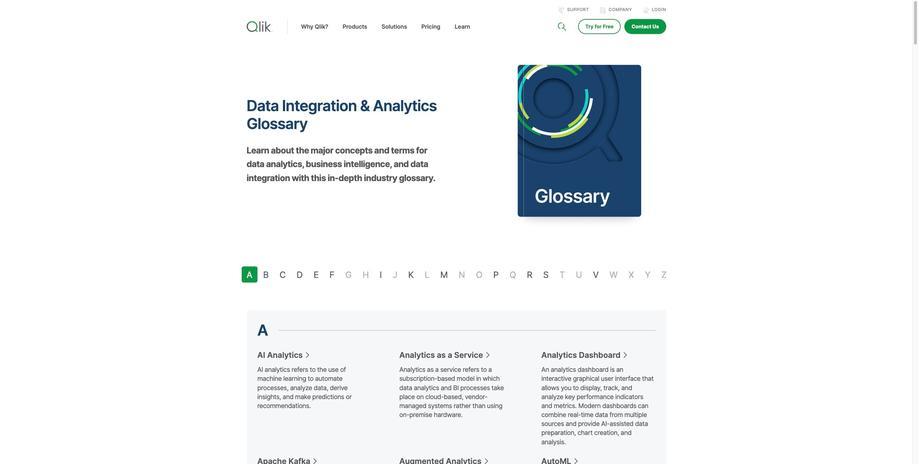 Task type: vqa. For each thing, say whether or not it's contained in the screenshot.
Qlik Sense 'Link' on the left of page
no



Task type: describe. For each thing, give the bounding box(es) containing it.
data integration & analytics glossary - hero image image
[[462, 42, 714, 240]]



Task type: locate. For each thing, give the bounding box(es) containing it.
support image
[[559, 8, 564, 13]]

qlik image
[[247, 21, 272, 32]]

login image
[[643, 8, 649, 13]]

company image
[[600, 8, 606, 13]]



